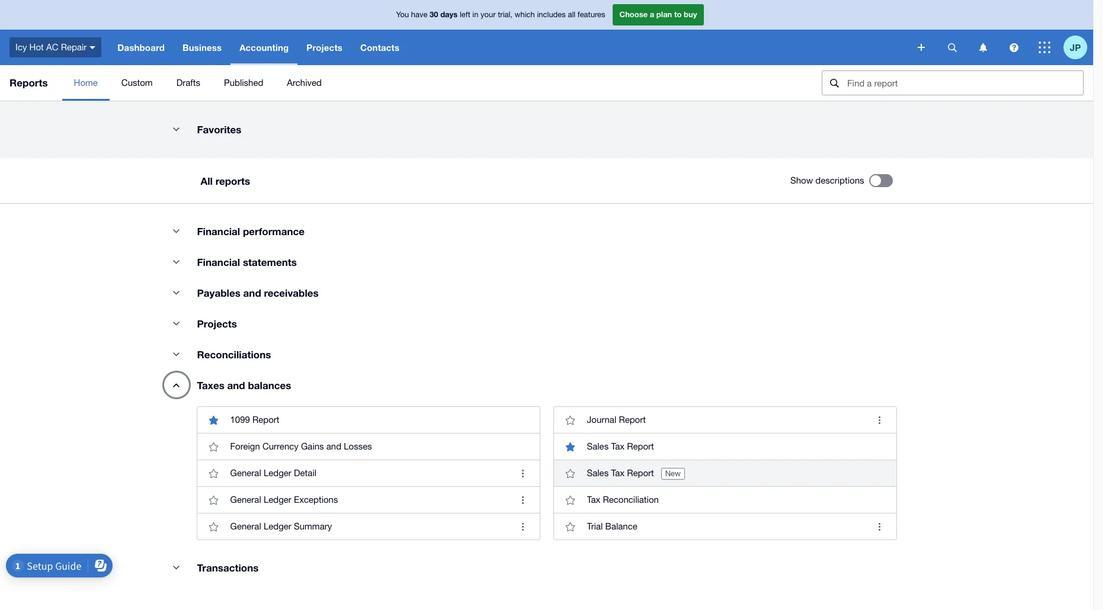 Task type: locate. For each thing, give the bounding box(es) containing it.
more options image for general ledger summary
[[511, 515, 535, 539]]

ledger up the general ledger summary
[[264, 495, 291, 505]]

remove favorite image
[[202, 408, 225, 432]]

in
[[472, 10, 478, 19]]

home
[[74, 78, 98, 88]]

2 vertical spatial and
[[326, 441, 341, 452]]

svg image
[[948, 43, 957, 52], [1009, 43, 1018, 52], [90, 46, 96, 49]]

0 vertical spatial more options image
[[868, 408, 891, 432]]

0 horizontal spatial projects
[[197, 318, 237, 330]]

to
[[674, 10, 682, 19]]

general for general ledger exceptions
[[230, 495, 261, 505]]

have
[[411, 10, 428, 19]]

2 vertical spatial tax
[[587, 495, 600, 505]]

sales inside "link"
[[587, 441, 609, 452]]

ledger
[[264, 468, 291, 478], [264, 495, 291, 505], [264, 521, 291, 532]]

financial
[[197, 225, 240, 238], [197, 256, 240, 268]]

3 ledger from the top
[[264, 521, 291, 532]]

1 vertical spatial collapse report group image
[[164, 312, 188, 335]]

menu containing home
[[62, 65, 812, 101]]

general down foreign
[[230, 468, 261, 478]]

1099
[[230, 415, 250, 425]]

0 vertical spatial tax
[[611, 441, 625, 452]]

balances
[[248, 379, 291, 392]]

foreign currency gains and losses link
[[197, 433, 540, 460]]

1 vertical spatial general
[[230, 495, 261, 505]]

report down journal report
[[627, 441, 654, 452]]

favorite image for foreign currency gains and losses
[[202, 435, 225, 459]]

2 horizontal spatial svg image
[[1009, 43, 1018, 52]]

4 collapse report group image from the top
[[164, 556, 188, 580]]

collapse report group image
[[164, 250, 188, 274], [164, 312, 188, 335], [164, 342, 188, 366]]

2 vertical spatial general
[[230, 521, 261, 532]]

trial,
[[498, 10, 513, 19]]

collapse report group image for financial statements
[[164, 250, 188, 274]]

0 vertical spatial financial
[[197, 225, 240, 238]]

1 vertical spatial more options image
[[511, 488, 535, 512]]

and inside the foreign currency gains and losses link
[[326, 441, 341, 452]]

svg image
[[1039, 41, 1051, 53], [979, 43, 987, 52], [918, 44, 925, 51]]

0 vertical spatial ledger
[[264, 468, 291, 478]]

taxes and balances
[[197, 379, 291, 392]]

taxes
[[197, 379, 224, 392]]

0 vertical spatial projects
[[307, 42, 343, 53]]

trial
[[587, 521, 603, 532]]

icy hot ac repair
[[15, 42, 87, 52]]

0 vertical spatial sales
[[587, 441, 609, 452]]

2 ledger from the top
[[264, 495, 291, 505]]

2 vertical spatial more options image
[[511, 515, 535, 539]]

more options image
[[511, 462, 535, 485], [868, 515, 891, 539]]

2 sales from the top
[[587, 468, 609, 478]]

tax up tax reconciliation
[[611, 468, 625, 478]]

ledger down "general ledger exceptions"
[[264, 521, 291, 532]]

more options image inside general ledger exceptions link
[[511, 488, 535, 512]]

a
[[650, 10, 654, 19]]

general for general ledger detail
[[230, 468, 261, 478]]

banner containing jp
[[0, 0, 1093, 65]]

menu
[[62, 65, 812, 101]]

reconciliations
[[197, 348, 271, 361]]

favorite image inside journal report link
[[558, 408, 582, 432]]

30
[[430, 10, 438, 19]]

1 collapse report group image from the top
[[164, 117, 188, 141]]

general
[[230, 468, 261, 478], [230, 495, 261, 505], [230, 521, 261, 532]]

show
[[790, 175, 813, 185]]

new
[[665, 469, 681, 478]]

ledger down "currency"
[[264, 468, 291, 478]]

more options image inside journal report link
[[868, 408, 891, 432]]

0 vertical spatial more options image
[[511, 462, 535, 485]]

0 vertical spatial collapse report group image
[[164, 250, 188, 274]]

0 vertical spatial sales tax report
[[587, 441, 654, 452]]

projects up archived at the left
[[307, 42, 343, 53]]

1 vertical spatial financial
[[197, 256, 240, 268]]

general down general ledger detail
[[230, 495, 261, 505]]

1 vertical spatial sales
[[587, 468, 609, 478]]

sales tax report down journal report
[[587, 441, 654, 452]]

2 general from the top
[[230, 495, 261, 505]]

all
[[201, 175, 213, 187]]

tax down journal report
[[611, 441, 625, 452]]

more options image inside general ledger detail link
[[511, 462, 535, 485]]

projects inside popup button
[[307, 42, 343, 53]]

1 vertical spatial sales tax report
[[587, 468, 654, 478]]

sales tax report up tax reconciliation
[[587, 468, 654, 478]]

more options image inside trial balance link
[[868, 515, 891, 539]]

2 financial from the top
[[197, 256, 240, 268]]

navigation
[[109, 30, 910, 65]]

projects down 'payables'
[[197, 318, 237, 330]]

general for general ledger summary
[[230, 521, 261, 532]]

choose a plan to buy
[[620, 10, 697, 19]]

journal
[[587, 415, 616, 425]]

favorite image
[[558, 462, 582, 485], [202, 488, 225, 512], [558, 488, 582, 512]]

jp button
[[1064, 30, 1093, 65]]

financial performance
[[197, 225, 305, 238]]

2 vertical spatial collapse report group image
[[164, 342, 188, 366]]

1 vertical spatial ledger
[[264, 495, 291, 505]]

general up transactions
[[230, 521, 261, 532]]

favorite image inside general ledger summary link
[[202, 515, 225, 539]]

and
[[243, 287, 261, 299], [227, 379, 245, 392], [326, 441, 341, 452]]

gains
[[301, 441, 324, 452]]

1 horizontal spatial svg image
[[979, 43, 987, 52]]

1 sales tax report from the top
[[587, 441, 654, 452]]

sales tax report inside "link"
[[587, 441, 654, 452]]

and down the financial statements
[[243, 287, 261, 299]]

report right 1099
[[252, 415, 279, 425]]

1 ledger from the top
[[264, 468, 291, 478]]

business
[[182, 42, 222, 53]]

1 horizontal spatial more options image
[[868, 515, 891, 539]]

reconciliation
[[603, 495, 659, 505]]

ledger for summary
[[264, 521, 291, 532]]

custom link
[[110, 65, 165, 101]]

1 vertical spatial more options image
[[868, 515, 891, 539]]

3 collapse report group image from the top
[[164, 281, 188, 305]]

sales up tax reconciliation
[[587, 468, 609, 478]]

1 financial from the top
[[197, 225, 240, 238]]

more options image
[[868, 408, 891, 432], [511, 488, 535, 512], [511, 515, 535, 539]]

features
[[578, 10, 605, 19]]

tax up trial
[[587, 495, 600, 505]]

dashboard link
[[109, 30, 174, 65]]

report up reconciliation
[[627, 468, 654, 478]]

balance
[[605, 521, 637, 532]]

report
[[252, 415, 279, 425], [619, 415, 646, 425], [627, 441, 654, 452], [627, 468, 654, 478]]

favorite image
[[558, 408, 582, 432], [202, 435, 225, 459], [202, 462, 225, 485], [202, 515, 225, 539], [558, 515, 582, 539]]

0 horizontal spatial svg image
[[918, 44, 925, 51]]

svg image inside icy hot ac repair popup button
[[90, 46, 96, 49]]

1 vertical spatial and
[[227, 379, 245, 392]]

more options image inside general ledger summary link
[[511, 515, 535, 539]]

detail
[[294, 468, 316, 478]]

icy hot ac repair button
[[0, 30, 109, 65]]

general ledger exceptions link
[[197, 486, 540, 513]]

projects
[[307, 42, 343, 53], [197, 318, 237, 330]]

0 vertical spatial and
[[243, 287, 261, 299]]

financial up the financial statements
[[197, 225, 240, 238]]

3 general from the top
[[230, 521, 261, 532]]

contacts
[[360, 42, 400, 53]]

sales
[[587, 441, 609, 452], [587, 468, 609, 478]]

0 horizontal spatial svg image
[[90, 46, 96, 49]]

buy
[[684, 10, 697, 19]]

tax reconciliation
[[587, 495, 659, 505]]

financial up 'payables'
[[197, 256, 240, 268]]

ledger for exceptions
[[264, 495, 291, 505]]

hot
[[29, 42, 44, 52]]

1 collapse report group image from the top
[[164, 250, 188, 274]]

jp
[[1070, 42, 1081, 52]]

home link
[[62, 65, 110, 101]]

2 collapse report group image from the top
[[164, 312, 188, 335]]

favorite image for foreign currency gains and losses
[[202, 488, 225, 512]]

collapse report group image
[[164, 117, 188, 141], [164, 219, 188, 243], [164, 281, 188, 305], [164, 556, 188, 580]]

and right gains
[[326, 441, 341, 452]]

favorite image for general ledger summary
[[202, 515, 225, 539]]

favorite image inside tax reconciliation link
[[558, 488, 582, 512]]

reports
[[9, 76, 48, 89]]

1 vertical spatial projects
[[197, 318, 237, 330]]

and right taxes
[[227, 379, 245, 392]]

show descriptions
[[790, 175, 864, 185]]

drafts
[[176, 78, 200, 88]]

banner
[[0, 0, 1093, 65]]

days
[[440, 10, 458, 19]]

0 horizontal spatial more options image
[[511, 462, 535, 485]]

2 vertical spatial ledger
[[264, 521, 291, 532]]

2 collapse report group image from the top
[[164, 219, 188, 243]]

sales down journal
[[587, 441, 609, 452]]

ac
[[46, 42, 58, 52]]

favorite image inside the foreign currency gains and losses link
[[202, 435, 225, 459]]

0 vertical spatial general
[[230, 468, 261, 478]]

exceptions
[[294, 495, 338, 505]]

tax reconciliation link
[[554, 486, 896, 513]]

financial statements
[[197, 256, 297, 268]]

1 horizontal spatial projects
[[307, 42, 343, 53]]

you
[[396, 10, 409, 19]]

1 vertical spatial tax
[[611, 468, 625, 478]]

1 sales from the top
[[587, 441, 609, 452]]

left
[[460, 10, 470, 19]]

sales tax report
[[587, 441, 654, 452], [587, 468, 654, 478]]

collapse report group image for projects
[[164, 312, 188, 335]]

None field
[[822, 71, 1084, 95]]

1 general from the top
[[230, 468, 261, 478]]

currency
[[262, 441, 299, 452]]

3 collapse report group image from the top
[[164, 342, 188, 366]]



Task type: describe. For each thing, give the bounding box(es) containing it.
reports
[[215, 175, 250, 187]]

journal report
[[587, 415, 646, 425]]

descriptions
[[815, 175, 864, 185]]

includes
[[537, 10, 566, 19]]

all reports
[[201, 175, 250, 187]]

report right journal
[[619, 415, 646, 425]]

Find a report text field
[[846, 71, 1083, 95]]

collapse report group image for favorites
[[164, 117, 188, 141]]

archived
[[287, 78, 322, 88]]

trial balance
[[587, 521, 637, 532]]

report inside "link"
[[627, 441, 654, 452]]

more options image for general ledger exceptions
[[511, 488, 535, 512]]

favorite image for trial balance
[[558, 515, 582, 539]]

favorite image for journal report
[[558, 408, 582, 432]]

you have 30 days left in your trial, which includes all features
[[396, 10, 605, 19]]

losses
[[344, 441, 372, 452]]

foreign
[[230, 441, 260, 452]]

favorites
[[197, 123, 241, 136]]

payables
[[197, 287, 240, 299]]

performance
[[243, 225, 305, 238]]

collapse report group image for payables and receivables
[[164, 281, 188, 305]]

projects button
[[298, 30, 351, 65]]

2 sales tax report from the top
[[587, 468, 654, 478]]

business button
[[174, 30, 231, 65]]

dashboard
[[117, 42, 165, 53]]

navigation containing dashboard
[[109, 30, 910, 65]]

payables and receivables
[[197, 287, 319, 299]]

accounting button
[[231, 30, 298, 65]]

collapse report group image for reconciliations
[[164, 342, 188, 366]]

favorite image for sales tax report
[[558, 488, 582, 512]]

choose
[[620, 10, 648, 19]]

contacts button
[[351, 30, 408, 65]]

collapse report group image for financial performance
[[164, 219, 188, 243]]

published
[[224, 78, 263, 88]]

general ledger detail link
[[197, 460, 540, 486]]

published link
[[212, 65, 275, 101]]

and for taxes
[[227, 379, 245, 392]]

all
[[568, 10, 575, 19]]

archived link
[[275, 65, 334, 101]]

financial for financial statements
[[197, 256, 240, 268]]

tax inside "link"
[[611, 441, 625, 452]]

1099 report link
[[197, 407, 540, 433]]

1 horizontal spatial svg image
[[948, 43, 957, 52]]

which
[[515, 10, 535, 19]]

financial for financial performance
[[197, 225, 240, 238]]

1099 report
[[230, 415, 279, 425]]

2 horizontal spatial svg image
[[1039, 41, 1051, 53]]

more options image for journal report
[[868, 408, 891, 432]]

icy
[[15, 42, 27, 52]]

statements
[[243, 256, 297, 268]]

repair
[[61, 42, 87, 52]]

general ledger exceptions
[[230, 495, 338, 505]]

summary
[[294, 521, 332, 532]]

your
[[481, 10, 496, 19]]

expand report group image
[[164, 373, 188, 397]]

sales tax report link
[[554, 433, 896, 460]]

trial balance link
[[554, 513, 896, 540]]

drafts link
[[165, 65, 212, 101]]

general ledger summary
[[230, 521, 332, 532]]

general ledger summary link
[[197, 513, 540, 540]]

favorite image for general ledger detail
[[202, 462, 225, 485]]

journal report link
[[554, 407, 896, 433]]

transactions
[[197, 562, 259, 574]]

receivables
[[264, 287, 319, 299]]

remove favorite image
[[558, 435, 582, 459]]

more options image for general ledger detail
[[511, 462, 535, 485]]

accounting
[[239, 42, 289, 53]]

more options image for trial balance
[[868, 515, 891, 539]]

and for payables
[[243, 287, 261, 299]]

foreign currency gains and losses
[[230, 441, 372, 452]]

plan
[[656, 10, 672, 19]]

ledger for detail
[[264, 468, 291, 478]]

general ledger detail
[[230, 468, 316, 478]]

collapse report group image for transactions
[[164, 556, 188, 580]]

custom
[[121, 78, 153, 88]]



Task type: vqa. For each thing, say whether or not it's contained in the screenshot.
the at the bottom of page
no



